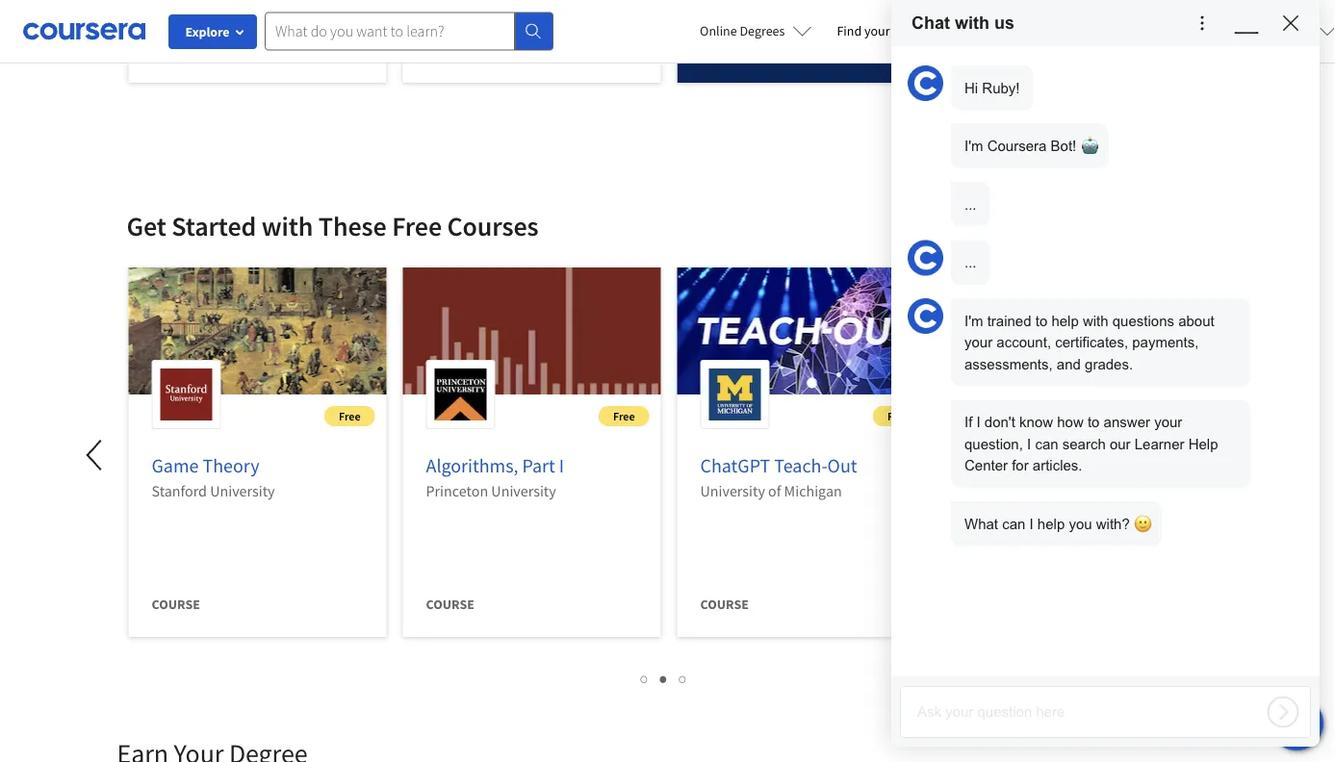 Task type: vqa. For each thing, say whether or not it's contained in the screenshot.
the Professional
yes



Task type: describe. For each thing, give the bounding box(es) containing it.
with?
[[1096, 516, 1130, 532]]

show notifications image
[[1111, 24, 1134, 47]]

help image
[[1190, 11, 1214, 35]]

chat
[[912, 13, 950, 33]]

2
[[660, 669, 668, 687]]

started
[[172, 209, 256, 243]]

algorithms, part i princeton university
[[426, 454, 564, 501]]

you
[[1069, 516, 1092, 532]]

and
[[1057, 356, 1081, 372]]

i'm for i'm trained to help with questions about your account, certificates, payments, assessments, and grades.
[[965, 313, 983, 329]]

What do you want to learn? text field
[[265, 12, 515, 51]]

coursera
[[987, 138, 1047, 154]]

0 vertical spatial chat with us image
[[908, 240, 943, 276]]

message from virtual agent element containing i'm trained to help with questions about your account, certificates, payments, assessments, and grades.
[[951, 298, 1250, 546]]

chat with us
[[912, 13, 1015, 33]]

0 vertical spatial with
[[955, 13, 990, 33]]

i left you
[[1030, 516, 1034, 532]]

get started with these free courses
[[127, 209, 539, 243]]

Ask your question here text field
[[901, 695, 1256, 730]]

chatgpt teach-out university of michigan
[[700, 454, 857, 501]]

help for to
[[1052, 313, 1079, 329]]

game
[[152, 454, 199, 478]]

articles.
[[1033, 458, 1082, 474]]

help for i
[[1038, 516, 1065, 532]]

data science math skills link
[[975, 454, 1168, 478]]

learner
[[1135, 436, 1184, 452]]

professional certificate link
[[677, 0, 935, 98]]

know
[[1019, 414, 1053, 430]]

close image
[[1279, 11, 1303, 35]]

find your new career link
[[827, 19, 967, 43]]

free for chatgpt teach-out
[[888, 409, 909, 424]]

career
[[920, 22, 958, 39]]

princeton
[[426, 481, 488, 501]]

about
[[1178, 313, 1214, 329]]

degrees
[[740, 22, 785, 39]]

duke
[[975, 481, 1007, 501]]

michigan
[[784, 481, 842, 501]]

to inside if i don't know how to answer your question, i can search our learner help center for articles.
[[1088, 414, 1100, 430]]

teach-
[[774, 454, 827, 478]]

log containing hi ruby!
[[891, 46, 1310, 556]]

previous slide image
[[73, 432, 119, 478]]

course for algorithms,
[[426, 596, 474, 613]]

answer
[[1104, 414, 1150, 430]]

data science math skills duke university
[[975, 454, 1168, 501]]

chatgpt teach-out link
[[700, 454, 857, 478]]

if i don't know how to answer your question, i can search our learner help center for articles.
[[965, 414, 1218, 474]]

us
[[994, 13, 1015, 33]]

university inside data science math skills duke university
[[1011, 481, 1075, 501]]

game theory stanford university
[[152, 454, 275, 501]]

3 button
[[674, 667, 693, 689]]

professional
[[700, 41, 792, 59]]

i'm trained to help with questions about your account, certificates, payments, assessments, and grades.
[[965, 313, 1214, 372]]

for
[[1012, 458, 1029, 474]]

1
[[641, 669, 649, 687]]

chatgpt
[[700, 454, 770, 478]]

payments,
[[1132, 334, 1199, 350]]

out
[[827, 454, 857, 478]]

university inside the chatgpt teach-out university of michigan
[[700, 481, 765, 501]]

help
[[1188, 436, 1218, 452]]

list inside get started with these free courses carousel element
[[117, 667, 1211, 689]]

stanford
[[152, 481, 207, 501]]

2 course link from the left
[[403, 0, 661, 98]]

assessments,
[[965, 356, 1053, 372]]

1 button
[[635, 667, 654, 689]]

explore
[[185, 23, 230, 40]]

course for game
[[152, 596, 200, 613]]

2 button
[[654, 667, 674, 689]]

if
[[965, 414, 973, 430]]

1 ... from the top
[[965, 196, 977, 212]]



Task type: locate. For each thing, give the bounding box(es) containing it.
find your new career
[[837, 22, 958, 39]]

account,
[[997, 334, 1051, 350]]

1 vertical spatial i'm
[[965, 313, 983, 329]]

these
[[318, 209, 387, 243]]

your for if
[[1154, 414, 1182, 430]]

1 university from the left
[[210, 481, 275, 501]]

2 university from the left
[[491, 481, 556, 501]]

🙂
[[1134, 516, 1148, 532]]

0 horizontal spatial with
[[262, 209, 313, 243]]

bot!
[[1051, 138, 1076, 154]]

university down part
[[491, 481, 556, 501]]

help inside i'm trained to help with questions about your account, certificates, payments, assessments, and grades.
[[1052, 313, 1079, 329]]

to right 'how'
[[1088, 414, 1100, 430]]

search
[[1062, 436, 1106, 452]]

log
[[891, 46, 1310, 556]]

your for i'm
[[965, 334, 993, 350]]

0 horizontal spatial your
[[864, 22, 890, 39]]

i'm left coursera
[[965, 138, 983, 154]]

1 vertical spatial help
[[1038, 516, 1065, 532]]

1 i'm from the top
[[965, 138, 983, 154]]

our
[[1110, 436, 1131, 452]]

2 message from virtual agent element from the top
[[951, 298, 1250, 546]]

algorithms, part i link
[[426, 454, 564, 478]]

3 university from the left
[[700, 481, 765, 501]]

chat with us image
[[908, 65, 943, 101]]

part
[[522, 454, 555, 478]]

ruby!
[[982, 80, 1020, 96]]

send image
[[1267, 696, 1299, 729]]

2 vertical spatial with
[[1083, 313, 1109, 329]]

2 i'm from the top
[[965, 313, 983, 329]]

1 horizontal spatial with
[[955, 13, 990, 33]]

1 horizontal spatial course link
[[403, 0, 661, 98]]

free
[[392, 209, 442, 243], [339, 409, 360, 424], [613, 409, 635, 424], [888, 409, 909, 424], [1162, 409, 1183, 424]]

i'm left "trained"
[[965, 313, 983, 329]]

your up assessments,
[[965, 334, 993, 350]]

i'm inside i'm trained to help with questions about your account, certificates, payments, assessments, and grades.
[[965, 313, 983, 329]]

your inside find your new career link
[[864, 22, 890, 39]]

to inside i'm trained to help with questions about your account, certificates, payments, assessments, and grades.
[[1035, 313, 1048, 329]]

1 vertical spatial chat with us image
[[908, 298, 943, 334]]

hi
[[965, 80, 978, 96]]

with up certificates,
[[1083, 313, 1109, 329]]

university inside algorithms, part i princeton university
[[491, 481, 556, 501]]

to
[[1035, 313, 1048, 329], [1088, 414, 1100, 430]]

i down know
[[1027, 436, 1031, 452]]

message from virtual agent element containing hi ruby!
[[951, 65, 1250, 227]]

i inside algorithms, part i princeton university
[[559, 454, 564, 478]]

get started with these free courses carousel element
[[0, 151, 1281, 706]]

help left you
[[1038, 516, 1065, 532]]

theory
[[203, 454, 259, 478]]

courses
[[447, 209, 539, 243]]

next slide image
[[1235, 432, 1281, 478]]

1 course link from the left
[[129, 0, 386, 98]]

minimize window image
[[1235, 11, 1259, 35]]

university
[[210, 481, 275, 501], [491, 481, 556, 501], [700, 481, 765, 501], [1011, 481, 1075, 501]]

free for algorithms, part i
[[613, 409, 635, 424]]

data
[[975, 454, 1012, 478]]

what can i help you with? 🙂
[[965, 516, 1148, 532]]

find
[[837, 22, 862, 39]]

trained
[[987, 313, 1031, 329]]

3
[[679, 669, 687, 687]]

can up science on the bottom right
[[1035, 436, 1058, 452]]

free for data science math skills
[[1162, 409, 1183, 424]]

english
[[1002, 22, 1049, 41]]

help
[[1052, 313, 1079, 329], [1038, 516, 1065, 532]]

with left these
[[262, 209, 313, 243]]

coursera image
[[23, 16, 145, 46]]

how
[[1057, 414, 1084, 430]]

grades.
[[1085, 356, 1133, 372]]

2 horizontal spatial your
[[1154, 414, 1182, 430]]

game theory link
[[152, 454, 259, 478]]

question,
[[965, 436, 1023, 452]]

questions
[[1113, 313, 1174, 329]]

1 horizontal spatial your
[[965, 334, 993, 350]]

university down theory
[[210, 481, 275, 501]]

1 vertical spatial ...
[[965, 255, 977, 270]]

certificate
[[795, 41, 870, 59]]

i'm coursera bot! 🤖
[[965, 138, 1095, 154]]

online
[[700, 22, 737, 39]]

...
[[965, 196, 977, 212], [965, 255, 977, 270]]

2 horizontal spatial with
[[1083, 313, 1109, 329]]

help up certificates,
[[1052, 313, 1079, 329]]

message from virtual agent element
[[951, 65, 1250, 227], [951, 298, 1250, 546]]

algorithms,
[[426, 454, 518, 478]]

None search field
[[265, 12, 553, 51]]

your up learner
[[1154, 414, 1182, 430]]

course link
[[129, 0, 386, 98], [403, 0, 661, 98]]

get
[[127, 209, 166, 243]]

new
[[893, 22, 918, 39]]

english button
[[967, 0, 1083, 63]]

4 university from the left
[[1011, 481, 1075, 501]]

0 vertical spatial to
[[1035, 313, 1048, 329]]

0 horizontal spatial can
[[1002, 516, 1026, 532]]

1 horizontal spatial to
[[1088, 414, 1100, 430]]

center
[[965, 458, 1008, 474]]

1 vertical spatial to
[[1088, 414, 1100, 430]]

1 vertical spatial your
[[965, 334, 993, 350]]

don't
[[985, 414, 1015, 430]]

can right the what
[[1002, 516, 1026, 532]]

math
[[1081, 454, 1122, 478]]

2 ... from the top
[[965, 255, 977, 270]]

science
[[1016, 454, 1077, 478]]

of
[[768, 481, 781, 501]]

0 vertical spatial i'm
[[965, 138, 983, 154]]

list containing 1
[[117, 667, 1211, 689]]

your inside if i don't know how to answer your question, i can search our learner help center for articles.
[[1154, 414, 1182, 430]]

0 horizontal spatial to
[[1035, 313, 1048, 329]]

2 vertical spatial your
[[1154, 414, 1182, 430]]

1 message from virtual agent element from the top
[[951, 65, 1250, 227]]

0 vertical spatial message from virtual agent element
[[951, 65, 1250, 227]]

0 vertical spatial help
[[1052, 313, 1079, 329]]

with
[[955, 13, 990, 33], [262, 209, 313, 243], [1083, 313, 1109, 329]]

list
[[117, 667, 1211, 689]]

i right part
[[559, 454, 564, 478]]

can
[[1035, 436, 1058, 452], [1002, 516, 1026, 532]]

professional certificate
[[700, 41, 870, 59]]

online degrees
[[700, 22, 785, 39]]

0 vertical spatial ...
[[965, 196, 977, 212]]

university inside the game theory stanford university
[[210, 481, 275, 501]]

course for chatgpt
[[700, 596, 749, 613]]

your right find
[[864, 22, 890, 39]]

2 vertical spatial chat with us image
[[1281, 708, 1312, 739]]

online degrees button
[[685, 10, 827, 52]]

chat with us image
[[908, 240, 943, 276], [908, 298, 943, 334], [1281, 708, 1312, 739]]

1 horizontal spatial can
[[1035, 436, 1058, 452]]

🤖
[[1080, 138, 1095, 154]]

university down science on the bottom right
[[1011, 481, 1075, 501]]

your inside i'm trained to help with questions about your account, certificates, payments, assessments, and grades.
[[965, 334, 993, 350]]

with inside i'm trained to help with questions about your account, certificates, payments, assessments, and grades.
[[1083, 313, 1109, 329]]

university down chatgpt
[[700, 481, 765, 501]]

0 vertical spatial can
[[1035, 436, 1058, 452]]

explore button
[[168, 14, 257, 49]]

certificates,
[[1055, 334, 1128, 350]]

i'm for i'm coursera bot! 🤖
[[965, 138, 983, 154]]

with left us
[[955, 13, 990, 33]]

what
[[965, 516, 998, 532]]

i
[[977, 414, 981, 430], [1027, 436, 1031, 452], [559, 454, 564, 478], [1030, 516, 1034, 532]]

course
[[152, 41, 200, 59], [426, 41, 474, 59], [152, 596, 200, 613], [426, 596, 474, 613], [700, 596, 749, 613]]

1 vertical spatial with
[[262, 209, 313, 243]]

your
[[864, 22, 890, 39], [965, 334, 993, 350], [1154, 414, 1182, 430]]

0 horizontal spatial course link
[[129, 0, 386, 98]]

0 vertical spatial your
[[864, 22, 890, 39]]

i'm
[[965, 138, 983, 154], [965, 313, 983, 329]]

i right if
[[977, 414, 981, 430]]

hi ruby!
[[965, 80, 1020, 96]]

1 vertical spatial message from virtual agent element
[[951, 298, 1250, 546]]

free for game theory
[[339, 409, 360, 424]]

1 vertical spatial can
[[1002, 516, 1026, 532]]

to up account, on the top of page
[[1035, 313, 1048, 329]]

can inside if i don't know how to answer your question, i can search our learner help center for articles.
[[1035, 436, 1058, 452]]

skills
[[1125, 454, 1168, 478]]



